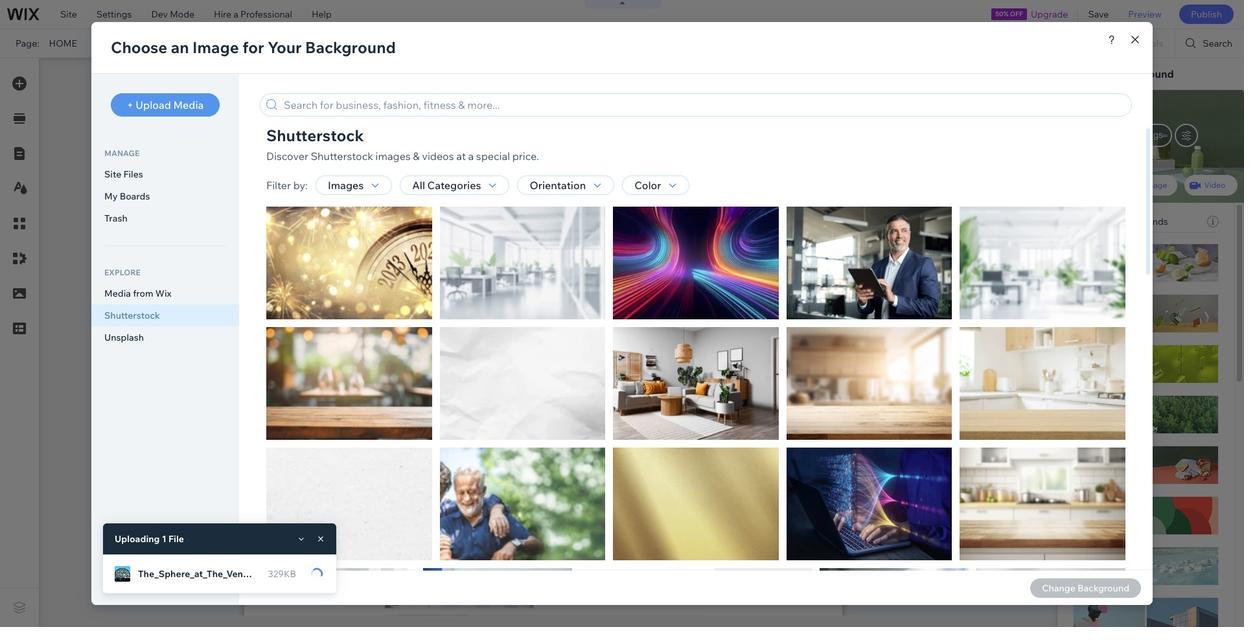 Task type: describe. For each thing, give the bounding box(es) containing it.
publish
[[1191, 8, 1222, 20]]

site
[[60, 8, 77, 20]]

0 vertical spatial background
[[1114, 67, 1174, 80]]

2 vertical spatial background
[[1096, 213, 1147, 224]]

1 vertical spatial strip
[[1073, 213, 1094, 224]]

domain
[[406, 38, 439, 49]]

section background
[[1073, 133, 1159, 145]]

dev mode
[[151, 8, 194, 20]]

your
[[385, 38, 404, 49]]

title
[[1073, 292, 1092, 304]]

1 vertical spatial strip background
[[1073, 213, 1147, 224]]

quick edit
[[1073, 67, 1125, 80]]

change button for strip background
[[1159, 244, 1204, 260]]

section
[[1073, 133, 1106, 145]]

dev
[[151, 8, 168, 20]]

1 vertical spatial background
[[1108, 133, 1159, 145]]

help
[[312, 8, 332, 20]]

search
[[1203, 38, 1233, 49]]

home
[[49, 38, 77, 49]]

mode
[[170, 8, 194, 20]]

content
[[1097, 101, 1131, 112]]

search button
[[1176, 29, 1244, 58]]

image
[[1144, 180, 1167, 190]]

save
[[1088, 8, 1109, 20]]

hire a professional
[[214, 8, 292, 20]]

selected
[[1073, 216, 1111, 227]]

preview button
[[1119, 0, 1172, 29]]

0 vertical spatial settings
[[96, 8, 132, 20]]

save button
[[1079, 0, 1119, 29]]



Task type: vqa. For each thing, say whether or not it's contained in the screenshot.
Strip Background
yes



Task type: locate. For each thing, give the bounding box(es) containing it.
2 change from the top
[[1167, 247, 1196, 257]]

strip background down tools button
[[1087, 67, 1174, 80]]

https://www.wix.com/mysite
[[223, 38, 341, 49]]

connect
[[347, 38, 383, 49]]

settings left dev
[[96, 8, 132, 20]]

1 change button from the top
[[1159, 165, 1204, 180]]

design for
[[1082, 318, 1146, 330]]

edit
[[1105, 67, 1125, 80]]

hire
[[214, 8, 231, 20]]

1 change from the top
[[1167, 167, 1196, 177]]

life
[[1148, 318, 1169, 330]]

50%
[[995, 10, 1009, 18]]

tools button
[[1114, 29, 1175, 58]]

50% off
[[995, 10, 1023, 18]]

change up image at the right of page
[[1167, 167, 1196, 177]]

quick
[[1073, 67, 1103, 80]]

change for strip background
[[1167, 247, 1196, 257]]

preview
[[1128, 8, 1162, 20]]

layout
[[1193, 101, 1222, 112]]

a
[[233, 8, 238, 20]]

0 vertical spatial change
[[1167, 167, 1196, 177]]

selected backgrounds
[[1073, 216, 1168, 227]]

0 vertical spatial strip
[[1087, 67, 1111, 80]]

design for life
[[1082, 318, 1169, 330]]

background down content
[[1108, 133, 1159, 145]]

background down tools button
[[1114, 67, 1174, 80]]

0 horizontal spatial settings
[[96, 8, 132, 20]]

strip background
[[1087, 67, 1174, 80], [1073, 213, 1147, 224]]

0 vertical spatial change button
[[1159, 165, 1204, 180]]

change button left video
[[1159, 165, 1204, 180]]

1 horizontal spatial settings
[[1130, 130, 1163, 140]]

background
[[1114, 67, 1174, 80], [1108, 133, 1159, 145], [1096, 213, 1147, 224]]

strip
[[1087, 67, 1111, 80], [1073, 213, 1094, 224]]

settings down content
[[1130, 130, 1163, 140]]

change button
[[1159, 165, 1204, 180], [1159, 244, 1204, 260]]

2 change button from the top
[[1159, 244, 1204, 260]]

upgrade
[[1031, 8, 1068, 20]]

change button down backgrounds
[[1159, 244, 1204, 260]]

backgrounds
[[1113, 216, 1168, 227]]

tools
[[1141, 38, 1163, 49]]

strip background down image at the right of page
[[1073, 213, 1147, 224]]

change for section background
[[1167, 167, 1196, 177]]

change
[[1167, 167, 1196, 177], [1167, 247, 1196, 257]]

change down backgrounds
[[1167, 247, 1196, 257]]

1 vertical spatial settings
[[1130, 130, 1163, 140]]

off
[[1010, 10, 1023, 18]]

change button for section background
[[1159, 165, 1204, 180]]

strip up content
[[1087, 67, 1111, 80]]

section: welcome
[[773, 77, 838, 87]]

1 vertical spatial change button
[[1159, 244, 1204, 260]]

https://www.wix.com/mysite connect your domain
[[223, 38, 439, 49]]

video
[[1204, 180, 1226, 190]]

strip left backgrounds
[[1073, 213, 1094, 224]]

settings
[[96, 8, 132, 20], [1130, 130, 1163, 140]]

1 vertical spatial change
[[1167, 247, 1196, 257]]

publish button
[[1179, 5, 1234, 24]]

professional
[[240, 8, 292, 20]]

welcome
[[805, 77, 838, 87]]

background down image at the right of page
[[1096, 213, 1147, 224]]

0 vertical spatial strip background
[[1087, 67, 1174, 80]]

section:
[[773, 77, 803, 87]]



